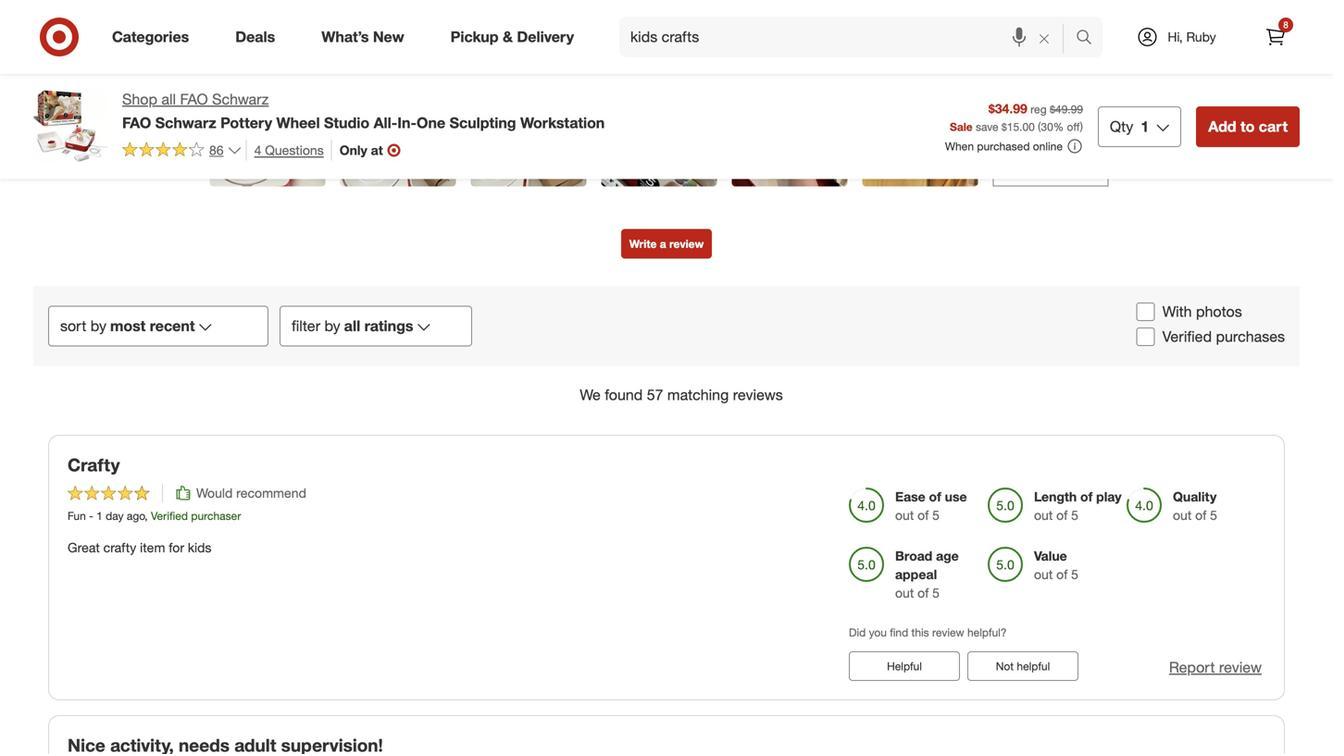 Task type: vqa. For each thing, say whether or not it's contained in the screenshot.
add to cart
yes



Task type: locate. For each thing, give the bounding box(es) containing it.
age
[[936, 548, 959, 564]]

5
[[933, 507, 940, 524], [1072, 507, 1079, 524], [1211, 507, 1218, 524], [1072, 567, 1079, 583], [933, 585, 940, 601]]

see
[[1023, 111, 1046, 127]]

0 horizontal spatial images
[[669, 27, 730, 48]]

image of fao schwarz pottery wheel studio all-in-one sculpting workstation image
[[33, 89, 107, 163]]

by for sort by
[[91, 317, 106, 335]]

value
[[1035, 548, 1068, 564]]

quality
[[1173, 489, 1217, 505]]

only
[[340, 142, 367, 158]]

review inside button
[[1220, 659, 1262, 677]]

verified down with
[[1163, 328, 1212, 346]]

review right a
[[670, 237, 704, 251]]

fao up schwarz pottery
[[180, 90, 208, 108]]

2 by from the left
[[325, 317, 341, 335]]

out inside broad age appeal out of 5
[[896, 585, 914, 601]]

fao down shop
[[122, 114, 151, 132]]

4 questions link
[[246, 140, 324, 161]]

helpful
[[887, 660, 922, 674]]

you
[[869, 626, 887, 640]]

0 horizontal spatial all
[[162, 90, 176, 108]]

delivery
[[517, 28, 574, 46]]

did you find this review helpful?
[[849, 626, 1007, 640]]

5 for broad age appeal out of 5
[[933, 585, 940, 601]]

5 down quality
[[1211, 507, 1218, 524]]

appeal
[[896, 567, 937, 583]]

item
[[140, 540, 165, 556]]

out down quality
[[1173, 507, 1192, 524]]

1 vertical spatial 1
[[96, 509, 103, 523]]

of inside quality out of 5
[[1196, 507, 1207, 524]]

images down more
[[1051, 130, 1093, 146]]

1 horizontal spatial images
[[1051, 130, 1093, 146]]

5 down length of play out of 5
[[1072, 567, 1079, 583]]

by right filter
[[325, 317, 341, 335]]

by right sort
[[91, 317, 106, 335]]

0 horizontal spatial 1
[[96, 509, 103, 523]]

helpful
[[1017, 660, 1051, 674]]

shop all fao schwarz fao schwarz pottery wheel studio all-in-one sculpting workstation
[[122, 90, 605, 132]]

5 inside value out of 5
[[1072, 567, 1079, 583]]

cart
[[1259, 117, 1288, 136]]

86
[[209, 142, 224, 158]]

kids
[[188, 540, 212, 556]]

broad
[[896, 548, 933, 564]]

new
[[373, 28, 404, 46]]

0 horizontal spatial verified
[[151, 509, 188, 523]]

review right report
[[1220, 659, 1262, 677]]

5 up age on the right bottom
[[933, 507, 940, 524]]

5 down appeal
[[933, 585, 940, 601]]

review right this
[[933, 626, 965, 640]]

out down value
[[1035, 567, 1053, 583]]

0 vertical spatial all
[[162, 90, 176, 108]]

we
[[580, 386, 601, 404]]

filter by all ratings
[[292, 317, 414, 335]]

shop
[[122, 90, 157, 108]]

a
[[660, 237, 667, 251]]

5 down length
[[1072, 507, 1079, 524]]

,
[[145, 509, 148, 523]]

of down appeal
[[918, 585, 929, 601]]

add
[[1209, 117, 1237, 136]]

)
[[1081, 120, 1084, 134]]

0 horizontal spatial by
[[91, 317, 106, 335]]

day
[[106, 509, 124, 523]]

schwarz
[[212, 90, 269, 108]]

0 vertical spatial verified
[[1163, 328, 1212, 346]]

out down appeal
[[896, 585, 914, 601]]

1 by from the left
[[91, 317, 106, 335]]

add to cart button
[[1197, 106, 1300, 147]]

fun
[[68, 509, 86, 523]]

all left ratings
[[344, 317, 360, 335]]

review inside see more review images
[[1010, 130, 1047, 146]]

great crafty item for kids
[[68, 540, 212, 556]]

photos
[[1197, 303, 1243, 321]]

found
[[605, 386, 643, 404]]

guest review image 6 of 12, zoom in image
[[863, 71, 979, 187]]

5 inside ease of use out of 5
[[933, 507, 940, 524]]

we found 57 matching reviews
[[580, 386, 783, 404]]

30
[[1041, 120, 1054, 134]]

1 horizontal spatial by
[[325, 317, 341, 335]]

guest review image 2 of 12, zoom in image
[[340, 71, 456, 187]]

would
[[196, 485, 233, 501]]

when
[[946, 139, 974, 153]]

fao
[[180, 90, 208, 108], [122, 114, 151, 132]]

0 vertical spatial 1
[[1141, 117, 1150, 136]]

0 horizontal spatial fao
[[122, 114, 151, 132]]

studio
[[324, 114, 370, 132]]

1 horizontal spatial fao
[[180, 90, 208, 108]]

5 for ease of use out of 5
[[933, 507, 940, 524]]

1 vertical spatial images
[[1051, 130, 1093, 146]]

verified right ,
[[151, 509, 188, 523]]

$34.99 reg $49.99 sale save $ 15.00 ( 30 % off )
[[950, 100, 1084, 134]]

out for length of play out of 5
[[1035, 507, 1053, 524]]

5 inside quality out of 5
[[1211, 507, 1218, 524]]

out inside ease of use out of 5
[[896, 507, 914, 524]]

save
[[976, 120, 999, 134]]

5 inside length of play out of 5
[[1072, 507, 1079, 524]]

great
[[68, 540, 100, 556]]

online
[[1033, 139, 1063, 153]]

purchased
[[977, 139, 1030, 153]]

review down see
[[1010, 130, 1047, 146]]

of down quality
[[1196, 507, 1207, 524]]

out down ease
[[896, 507, 914, 524]]

what's
[[322, 28, 369, 46]]

with photos
[[1163, 303, 1243, 321]]

of down value
[[1057, 567, 1068, 583]]

to
[[1241, 117, 1255, 136]]

5 inside broad age appeal out of 5
[[933, 585, 940, 601]]

out inside length of play out of 5
[[1035, 507, 1053, 524]]

verified
[[1163, 328, 1212, 346], [151, 509, 188, 523]]

qty 1
[[1110, 117, 1150, 136]]

images right review
[[669, 27, 730, 48]]

see more review images
[[1010, 111, 1093, 146]]

1 horizontal spatial all
[[344, 317, 360, 335]]

-
[[89, 509, 93, 523]]

guest review image 5 of 12, zoom in image
[[732, 71, 848, 187]]

by
[[91, 317, 106, 335], [325, 317, 341, 335]]

1 right -
[[96, 509, 103, 523]]

out down length
[[1035, 507, 1053, 524]]

0 vertical spatial fao
[[180, 90, 208, 108]]

out inside value out of 5
[[1035, 567, 1053, 583]]

verified purchases
[[1163, 328, 1286, 346]]

out for broad age appeal out of 5
[[896, 585, 914, 601]]

all inside shop all fao schwarz fao schwarz pottery wheel studio all-in-one sculpting workstation
[[162, 90, 176, 108]]

add to cart
[[1209, 117, 1288, 136]]

1 right qty
[[1141, 117, 1150, 136]]

did
[[849, 626, 866, 640]]

most
[[110, 317, 146, 335]]

1 vertical spatial all
[[344, 317, 360, 335]]

1 horizontal spatial verified
[[1163, 328, 1212, 346]]

all right shop
[[162, 90, 176, 108]]

Verified purchases checkbox
[[1137, 328, 1156, 346]]

of inside value out of 5
[[1057, 567, 1068, 583]]



Task type: describe. For each thing, give the bounding box(es) containing it.
57
[[647, 386, 664, 404]]

guest review image 1 of 12, zoom in image
[[210, 71, 326, 187]]

length
[[1035, 489, 1077, 505]]

$
[[1002, 120, 1008, 134]]

off
[[1067, 120, 1081, 134]]

reg
[[1031, 102, 1047, 116]]

helpful?
[[968, 626, 1007, 640]]

8
[[1284, 19, 1289, 31]]

quality out of 5
[[1173, 489, 1218, 524]]

of inside broad age appeal out of 5
[[918, 585, 929, 601]]

ruby
[[1187, 29, 1217, 45]]

pickup & delivery link
[[435, 17, 597, 57]]

report review button
[[1170, 658, 1262, 679]]

of left play
[[1081, 489, 1093, 505]]

what's new
[[322, 28, 404, 46]]

images inside see more review images
[[1051, 130, 1093, 146]]

search button
[[1068, 17, 1112, 61]]

1 vertical spatial fao
[[122, 114, 151, 132]]

matching
[[668, 386, 729, 404]]

categories link
[[96, 17, 212, 57]]

write
[[630, 237, 657, 251]]

review
[[604, 27, 664, 48]]

this
[[912, 626, 930, 640]]

sort by most recent
[[60, 317, 195, 335]]

at
[[371, 142, 383, 158]]

review images
[[604, 27, 730, 48]]

With photos checkbox
[[1137, 303, 1156, 321]]

would recommend
[[196, 485, 306, 501]]

crafty
[[68, 455, 120, 476]]

workstation
[[521, 114, 605, 132]]

0 vertical spatial images
[[669, 27, 730, 48]]

write a review button
[[621, 229, 712, 259]]

ago
[[127, 509, 145, 523]]

search
[[1068, 30, 1112, 48]]

for
[[169, 540, 184, 556]]

out inside quality out of 5
[[1173, 507, 1192, 524]]

4 questions
[[254, 142, 324, 158]]

%
[[1054, 120, 1064, 134]]

find
[[890, 626, 909, 640]]

4
[[254, 142, 262, 158]]

helpful button
[[849, 652, 960, 682]]

length of play out of 5
[[1035, 489, 1122, 524]]

&
[[503, 28, 513, 46]]

fun - 1 day ago , verified purchaser
[[68, 509, 241, 523]]

report review
[[1170, 659, 1262, 677]]

broad age appeal out of 5
[[896, 548, 959, 601]]

sort
[[60, 317, 86, 335]]

What can we help you find? suggestions appear below search field
[[620, 17, 1081, 57]]

categories
[[112, 28, 189, 46]]

guest review image 3 of 12, zoom in image
[[471, 71, 587, 187]]

purchases
[[1217, 328, 1286, 346]]

hi, ruby
[[1168, 29, 1217, 45]]

guest review image 4 of 12, zoom in image
[[602, 71, 717, 187]]

qty
[[1110, 117, 1134, 136]]

sculpting
[[450, 114, 516, 132]]

1 vertical spatial verified
[[151, 509, 188, 523]]

of down ease
[[918, 507, 929, 524]]

one
[[417, 114, 446, 132]]

8 link
[[1256, 17, 1297, 57]]

filter
[[292, 317, 321, 335]]

schwarz pottery
[[155, 114, 272, 132]]

what's new link
[[306, 17, 428, 57]]

out for ease of use out of 5
[[896, 507, 914, 524]]

$34.99
[[989, 100, 1028, 117]]

of left use
[[929, 489, 942, 505]]

crafty
[[103, 540, 136, 556]]

questions
[[265, 142, 324, 158]]

use
[[945, 489, 967, 505]]

ease of use out of 5
[[896, 489, 967, 524]]

pickup
[[451, 28, 499, 46]]

by for filter by
[[325, 317, 341, 335]]

in-
[[398, 114, 417, 132]]

not
[[996, 660, 1014, 674]]

wheel
[[276, 114, 320, 132]]

pickup & delivery
[[451, 28, 574, 46]]

15.00
[[1008, 120, 1035, 134]]

recommend
[[236, 485, 306, 501]]

86 link
[[122, 140, 242, 162]]

deals
[[235, 28, 275, 46]]

purchaser
[[191, 509, 241, 523]]

sale
[[950, 120, 973, 134]]

hi,
[[1168, 29, 1183, 45]]

of down length
[[1057, 507, 1068, 524]]

$49.99
[[1050, 102, 1084, 116]]

5 for length of play out of 5
[[1072, 507, 1079, 524]]

ratings
[[365, 317, 414, 335]]

see more review images button
[[993, 71, 1109, 187]]

report
[[1170, 659, 1216, 677]]

1 horizontal spatial 1
[[1141, 117, 1150, 136]]

not helpful button
[[968, 652, 1079, 682]]

play
[[1097, 489, 1122, 505]]

value out of 5
[[1035, 548, 1079, 583]]

more
[[1049, 111, 1079, 127]]

all-
[[374, 114, 398, 132]]



